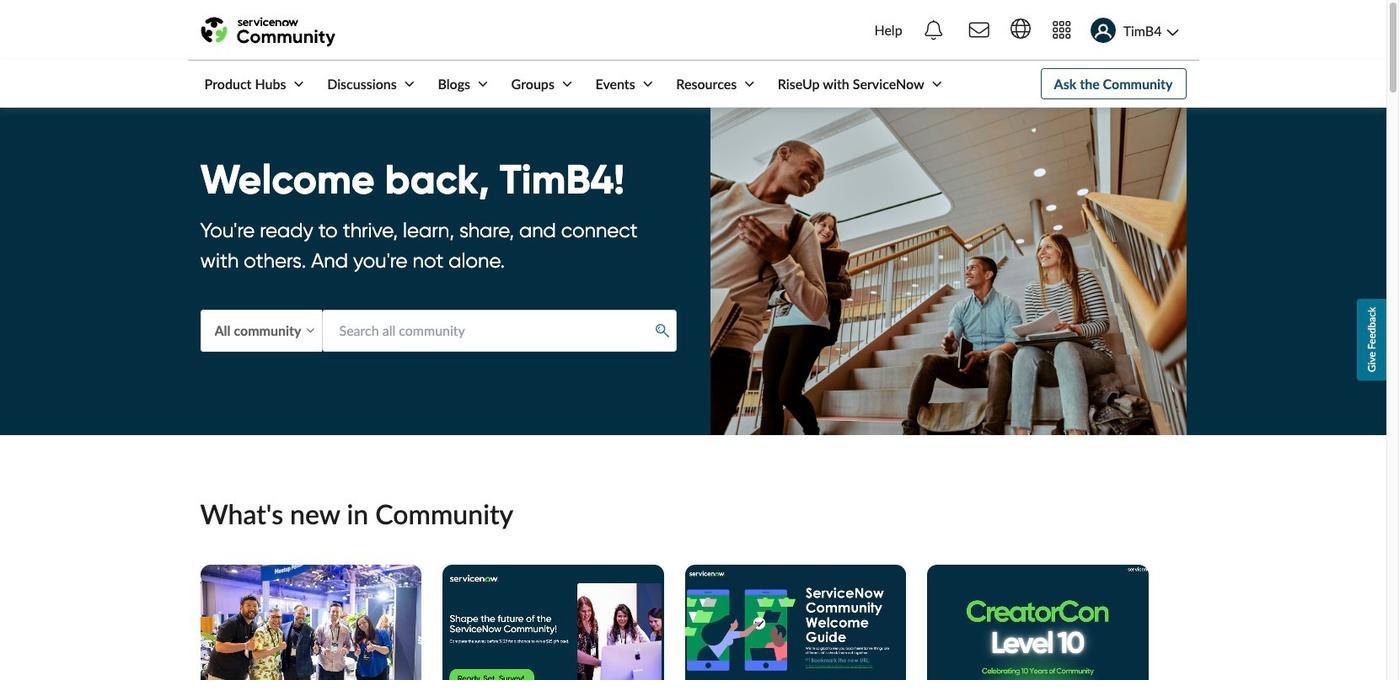 Task type: describe. For each thing, give the bounding box(es) containing it.
welcome to our servicenow community! image
[[685, 565, 906, 681]]

Search text field
[[322, 311, 676, 352]]

creatorcon has reached level 10! celebrate 10 years, share your memories, and win! image
[[927, 565, 1148, 681]]



Task type: vqa. For each thing, say whether or not it's contained in the screenshot.
SUBMIT at left
yes



Task type: locate. For each thing, give the bounding box(es) containing it.
None submit
[[649, 319, 676, 343]]

language selector image
[[1010, 19, 1030, 39]]

menu bar
[[188, 61, 945, 107]]

the creatorcon community hub is open! image
[[200, 565, 421, 681]]

help shape the future of servicenow community – take our survey! image
[[442, 565, 664, 681]]

timb4 image
[[1090, 18, 1116, 43]]



